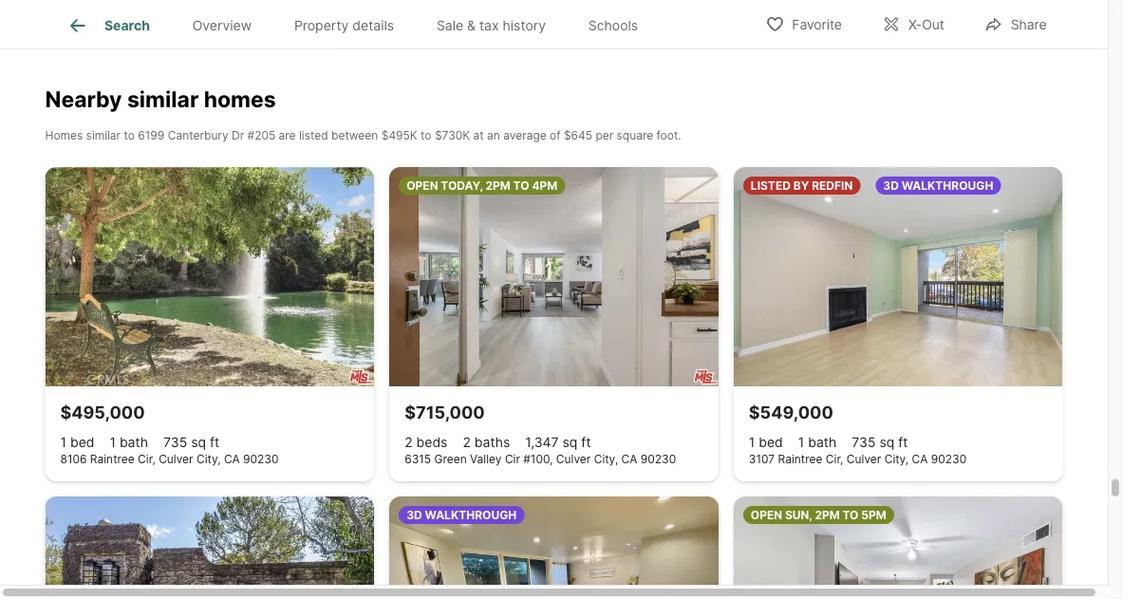 Task type: describe. For each thing, give the bounding box(es) containing it.
an
[[487, 129, 501, 143]]

3d walkthrough button
[[390, 497, 719, 599]]

photo of 8106 raintree cir, culver city, ca 90230 image
[[45, 168, 374, 387]]

favorite button
[[750, 4, 859, 43]]

redfin
[[812, 179, 853, 193]]

3d walkthrough inside 'button'
[[407, 509, 517, 523]]

cir, for $549,000
[[826, 453, 844, 466]]

$715,000
[[405, 402, 485, 423]]

ca for $495,000
[[224, 453, 240, 466]]

2 city, from the left
[[594, 453, 619, 466]]

&
[[468, 17, 476, 33]]

square
[[617, 129, 654, 143]]

homes similar to 6199 canterbury dr #205 are listed between $495k to $730k at an average of $645 per square foot.
[[45, 129, 682, 143]]

2pm for today,
[[486, 179, 511, 193]]

4pm
[[532, 179, 558, 193]]

6199
[[138, 129, 165, 143]]

property details tab
[[273, 3, 416, 48]]

photo of 6315 green valley cir #100, culver city, ca 90230 image
[[390, 168, 719, 387]]

6315 green valley cir #100, culver city, ca 90230
[[405, 453, 677, 466]]

beds
[[417, 435, 448, 451]]

#100,
[[524, 453, 553, 466]]

baths
[[475, 435, 510, 451]]

735 sq ft for $549,000
[[853, 435, 909, 451]]

2pm for sun,
[[815, 509, 841, 523]]

8106
[[60, 453, 87, 466]]

(503) 396-4197 link
[[930, 8, 1049, 27]]

(503) 396-4197
[[930, 8, 1049, 27]]

today,
[[441, 179, 483, 193]]

listed by redfin
[[751, 179, 853, 193]]

2 culver from the left
[[557, 453, 591, 466]]

photo of 3107 summertime ln, culver city, ca 90230 image
[[734, 497, 1064, 599]]

question
[[830, 8, 895, 27]]

search
[[104, 17, 150, 33]]

a
[[817, 8, 826, 27]]

cir
[[505, 453, 521, 466]]

6315
[[405, 453, 431, 466]]

sq for $549,000
[[880, 435, 895, 451]]

sale
[[437, 17, 464, 33]]

bath for $495,000
[[120, 435, 148, 451]]

sq for $715,000
[[563, 435, 578, 451]]

x-
[[909, 17, 923, 33]]

per
[[596, 129, 614, 143]]

property details
[[294, 17, 394, 33]]

culver for $495,000
[[159, 453, 193, 466]]

open for open sun, 2pm to 5pm
[[751, 509, 783, 523]]

ask a question
[[785, 8, 895, 27]]

culver for $549,000
[[847, 453, 882, 466]]

favorite
[[793, 17, 843, 33]]

dr
[[232, 129, 244, 143]]

nearby similar homes
[[45, 87, 276, 113]]

$645
[[564, 129, 593, 143]]

search link
[[66, 14, 150, 37]]

foot.
[[657, 129, 682, 143]]

bed for $495,000
[[70, 435, 95, 451]]

open sun, 2pm to 5pm
[[751, 509, 887, 523]]

share button
[[969, 4, 1064, 43]]

1,347
[[526, 435, 559, 451]]

2 for 2 beds
[[405, 435, 413, 451]]

sale & tax history
[[437, 17, 546, 33]]

$495k
[[382, 129, 418, 143]]

average
[[504, 129, 547, 143]]

90230 for $495,000
[[243, 453, 279, 466]]

#205
[[248, 129, 276, 143]]

1 horizontal spatial 3d walkthrough
[[884, 179, 994, 193]]

5pm
[[862, 509, 887, 523]]

open for open today, 2pm to 4pm
[[407, 179, 438, 193]]

open sun, 2pm to 5pm button
[[734, 497, 1064, 599]]

canterbury
[[168, 129, 229, 143]]

green
[[435, 453, 467, 466]]

of
[[550, 129, 561, 143]]

homes
[[204, 87, 276, 113]]

overview
[[193, 17, 252, 33]]

details
[[353, 17, 394, 33]]

property
[[294, 17, 349, 33]]



Task type: locate. For each thing, give the bounding box(es) containing it.
ft for $495,000
[[210, 435, 220, 451]]

1 horizontal spatial 1 bed
[[749, 435, 784, 451]]

0 horizontal spatial ca
[[224, 453, 240, 466]]

1 horizontal spatial 2pm
[[815, 509, 841, 523]]

1 horizontal spatial 3d
[[884, 179, 900, 193]]

bath
[[120, 435, 148, 451], [809, 435, 837, 451]]

1 horizontal spatial raintree
[[779, 453, 823, 466]]

2 baths
[[463, 435, 510, 451]]

0 vertical spatial 2pm
[[486, 179, 511, 193]]

1 ca from the left
[[224, 453, 240, 466]]

1 1 bath from the left
[[110, 435, 148, 451]]

1 horizontal spatial bed
[[759, 435, 784, 451]]

396-
[[976, 8, 1013, 27]]

0 vertical spatial 3d
[[884, 179, 900, 193]]

open left sun,
[[751, 509, 783, 523]]

1 bath down $495,000
[[110, 435, 148, 451]]

cir, up the open sun, 2pm to 5pm
[[826, 453, 844, 466]]

1 735 from the left
[[163, 435, 187, 451]]

0 vertical spatial open
[[407, 179, 438, 193]]

0 horizontal spatial sq
[[191, 435, 206, 451]]

2 beds
[[405, 435, 448, 451]]

1 horizontal spatial 735 sq ft
[[853, 435, 909, 451]]

0 horizontal spatial 3d walkthrough
[[407, 509, 517, 523]]

0 horizontal spatial open
[[407, 179, 438, 193]]

0 horizontal spatial similar
[[86, 129, 121, 143]]

1 to from the left
[[124, 129, 135, 143]]

similar for nearby
[[127, 87, 199, 113]]

raintree
[[90, 453, 135, 466], [779, 453, 823, 466]]

3d walkthrough
[[884, 179, 994, 193], [407, 509, 517, 523]]

2 ca from the left
[[622, 453, 638, 466]]

0 horizontal spatial 90230
[[243, 453, 279, 466]]

to left $730k
[[421, 129, 432, 143]]

735
[[163, 435, 187, 451], [853, 435, 876, 451]]

1 horizontal spatial city,
[[594, 453, 619, 466]]

1 bed for $549,000
[[749, 435, 784, 451]]

0 horizontal spatial to
[[124, 129, 135, 143]]

1 horizontal spatial ca
[[622, 453, 638, 466]]

cir,
[[138, 453, 156, 466], [826, 453, 844, 466]]

to for 4pm
[[514, 179, 530, 193]]

overview tab
[[171, 3, 273, 48]]

0 vertical spatial to
[[514, 179, 530, 193]]

bath for $549,000
[[809, 435, 837, 451]]

1 horizontal spatial culver
[[557, 453, 591, 466]]

2pm right sun,
[[815, 509, 841, 523]]

0 horizontal spatial to
[[514, 179, 530, 193]]

3d right redfin
[[884, 179, 900, 193]]

0 horizontal spatial 2pm
[[486, 179, 511, 193]]

4 1 from the left
[[799, 435, 805, 451]]

sale & tax history tab
[[416, 3, 568, 48]]

0 horizontal spatial 1 bath
[[110, 435, 148, 451]]

1 horizontal spatial to
[[843, 509, 859, 523]]

8106 raintree cir, culver city, ca 90230
[[60, 453, 279, 466]]

4197
[[1013, 8, 1049, 27]]

sq up 3107 raintree cir, culver city, ca 90230
[[880, 435, 895, 451]]

2 735 sq ft from the left
[[853, 435, 909, 451]]

1 bath down the $549,000
[[799, 435, 837, 451]]

3 sq from the left
[[880, 435, 895, 451]]

bath up 3107 raintree cir, culver city, ca 90230
[[809, 435, 837, 451]]

1 horizontal spatial 2
[[463, 435, 471, 451]]

1 bath for $549,000
[[799, 435, 837, 451]]

1 horizontal spatial ft
[[582, 435, 591, 451]]

1 bath
[[110, 435, 148, 451], [799, 435, 837, 451]]

sun,
[[786, 509, 813, 523]]

0 horizontal spatial 735
[[163, 435, 187, 451]]

city, up 5pm
[[885, 453, 909, 466]]

$730k
[[435, 129, 470, 143]]

to left "4pm"
[[514, 179, 530, 193]]

1 up 3107 at the bottom right of the page
[[749, 435, 756, 451]]

1 horizontal spatial 735
[[853, 435, 876, 451]]

nearby
[[45, 87, 122, 113]]

schools
[[589, 17, 639, 33]]

1 cir, from the left
[[138, 453, 156, 466]]

out
[[923, 17, 945, 33]]

2 horizontal spatial ca
[[913, 453, 929, 466]]

0 horizontal spatial 3d
[[407, 509, 423, 523]]

0 horizontal spatial city,
[[197, 453, 221, 466]]

cir, down $495,000
[[138, 453, 156, 466]]

2 up 6315
[[405, 435, 413, 451]]

to left 6199
[[124, 129, 135, 143]]

2 horizontal spatial culver
[[847, 453, 882, 466]]

homes
[[45, 129, 83, 143]]

1 horizontal spatial sq
[[563, 435, 578, 451]]

sq right 1,347
[[563, 435, 578, 451]]

tax
[[480, 17, 499, 33]]

photo of 3107 raintree cir, culver city, ca 90230 image
[[734, 168, 1064, 387]]

735 for $549,000
[[853, 435, 876, 451]]

3 1 from the left
[[749, 435, 756, 451]]

tab list containing search
[[45, 0, 675, 48]]

0 horizontal spatial 2
[[405, 435, 413, 451]]

2 horizontal spatial sq
[[880, 435, 895, 451]]

2 to from the left
[[421, 129, 432, 143]]

bed up 8106 at the bottom left
[[70, 435, 95, 451]]

0 horizontal spatial bath
[[120, 435, 148, 451]]

2 raintree from the left
[[779, 453, 823, 466]]

share
[[1012, 17, 1047, 33]]

2 horizontal spatial 90230
[[932, 453, 967, 466]]

0 horizontal spatial 735 sq ft
[[163, 435, 220, 451]]

ask a question link
[[785, 8, 895, 27]]

cir, for $495,000
[[138, 453, 156, 466]]

tab list
[[45, 0, 675, 48]]

x-out button
[[866, 4, 961, 43]]

history
[[503, 17, 546, 33]]

1 vertical spatial 3d
[[407, 509, 423, 523]]

bath up 8106 raintree cir, culver city, ca 90230
[[120, 435, 148, 451]]

1 ft from the left
[[210, 435, 220, 451]]

0 horizontal spatial walkthrough
[[425, 509, 517, 523]]

walkthrough
[[902, 179, 994, 193], [425, 509, 517, 523]]

2 90230 from the left
[[641, 453, 677, 466]]

1 vertical spatial to
[[843, 509, 859, 523]]

1 bed
[[60, 435, 95, 451], [749, 435, 784, 451]]

735 sq ft
[[163, 435, 220, 451], [853, 435, 909, 451]]

$495,000
[[60, 402, 145, 423]]

raintree for $495,000
[[90, 453, 135, 466]]

between
[[332, 129, 378, 143]]

1 down $495,000
[[110, 435, 116, 451]]

0 vertical spatial walkthrough
[[902, 179, 994, 193]]

open inside button
[[751, 509, 783, 523]]

2 horizontal spatial ft
[[899, 435, 909, 451]]

2 ft from the left
[[582, 435, 591, 451]]

0 vertical spatial similar
[[127, 87, 199, 113]]

1 raintree from the left
[[90, 453, 135, 466]]

1 horizontal spatial cir,
[[826, 453, 844, 466]]

ca up photo of 5316 raintree cir, culver city, ca 90230
[[224, 453, 240, 466]]

ft right 1,347
[[582, 435, 591, 451]]

735 for $495,000
[[163, 435, 187, 451]]

to left 5pm
[[843, 509, 859, 523]]

2pm right today,
[[486, 179, 511, 193]]

city, for $495,000
[[197, 453, 221, 466]]

sq up 8106 raintree cir, culver city, ca 90230
[[191, 435, 206, 451]]

1 vertical spatial 3d walkthrough
[[407, 509, 517, 523]]

to for 5pm
[[843, 509, 859, 523]]

0 horizontal spatial ft
[[210, 435, 220, 451]]

1
[[60, 435, 67, 451], [110, 435, 116, 451], [749, 435, 756, 451], [799, 435, 805, 451]]

2 up green
[[463, 435, 471, 451]]

1 up 8106 at the bottom left
[[60, 435, 67, 451]]

open left today,
[[407, 179, 438, 193]]

ft up 8106 raintree cir, culver city, ca 90230
[[210, 435, 220, 451]]

photo of 6555 green valley cir #115, culver city, ca 90230 image
[[390, 497, 719, 599]]

1,347 sq ft
[[526, 435, 591, 451]]

(503)
[[930, 8, 972, 27]]

735 up 8106 raintree cir, culver city, ca 90230
[[163, 435, 187, 451]]

2 2 from the left
[[463, 435, 471, 451]]

2 horizontal spatial city,
[[885, 453, 909, 466]]

are
[[279, 129, 296, 143]]

2 1 from the left
[[110, 435, 116, 451]]

1 2 from the left
[[405, 435, 413, 451]]

1 horizontal spatial 1 bath
[[799, 435, 837, 451]]

2 for 2 baths
[[463, 435, 471, 451]]

2 1 bed from the left
[[749, 435, 784, 451]]

0 vertical spatial 3d walkthrough
[[884, 179, 994, 193]]

similar up 6199
[[127, 87, 199, 113]]

similar for homes
[[86, 129, 121, 143]]

ft for $715,000
[[582, 435, 591, 451]]

1 down the $549,000
[[799, 435, 805, 451]]

open today, 2pm to 4pm
[[407, 179, 558, 193]]

3d down 6315
[[407, 509, 423, 523]]

1 vertical spatial similar
[[86, 129, 121, 143]]

2 1 bath from the left
[[799, 435, 837, 451]]

1 city, from the left
[[197, 453, 221, 466]]

2pm
[[486, 179, 511, 193], [815, 509, 841, 523]]

3d inside 'button'
[[407, 509, 423, 523]]

city, right "#100,"
[[594, 453, 619, 466]]

3107
[[749, 453, 775, 466]]

1 horizontal spatial open
[[751, 509, 783, 523]]

open
[[407, 179, 438, 193], [751, 509, 783, 523]]

1 bed up 3107 at the bottom right of the page
[[749, 435, 784, 451]]

3 90230 from the left
[[932, 453, 967, 466]]

schools tab
[[568, 3, 660, 48]]

ca
[[224, 453, 240, 466], [622, 453, 638, 466], [913, 453, 929, 466]]

ca up open sun, 2pm to 5pm button
[[913, 453, 929, 466]]

by
[[794, 179, 810, 193]]

1 1 from the left
[[60, 435, 67, 451]]

1 vertical spatial open
[[751, 509, 783, 523]]

$549,000
[[749, 402, 834, 423]]

similar right homes
[[86, 129, 121, 143]]

ft for $549,000
[[899, 435, 909, 451]]

photo of 5316 raintree cir, culver city, ca 90230 image
[[45, 497, 374, 599]]

2 bath from the left
[[809, 435, 837, 451]]

listed
[[751, 179, 791, 193]]

2
[[405, 435, 413, 451], [463, 435, 471, 451]]

sq for $495,000
[[191, 435, 206, 451]]

2pm inside open sun, 2pm to 5pm button
[[815, 509, 841, 523]]

0 horizontal spatial bed
[[70, 435, 95, 451]]

1 bed from the left
[[70, 435, 95, 451]]

city, up photo of 5316 raintree cir, culver city, ca 90230
[[197, 453, 221, 466]]

raintree for $549,000
[[779, 453, 823, 466]]

bed up 3107 at the bottom right of the page
[[759, 435, 784, 451]]

valley
[[470, 453, 502, 466]]

2 735 from the left
[[853, 435, 876, 451]]

735 sq ft up 3107 raintree cir, culver city, ca 90230
[[853, 435, 909, 451]]

1 1 bed from the left
[[60, 435, 95, 451]]

3d
[[884, 179, 900, 193], [407, 509, 423, 523]]

ft
[[210, 435, 220, 451], [582, 435, 591, 451], [899, 435, 909, 451]]

1 horizontal spatial to
[[421, 129, 432, 143]]

1 horizontal spatial similar
[[127, 87, 199, 113]]

1 sq from the left
[[191, 435, 206, 451]]

at
[[474, 129, 484, 143]]

3 ca from the left
[[913, 453, 929, 466]]

1 735 sq ft from the left
[[163, 435, 220, 451]]

listed
[[299, 129, 328, 143]]

90230 for $549,000
[[932, 453, 967, 466]]

1 vertical spatial walkthrough
[[425, 509, 517, 523]]

raintree right 8106 at the bottom left
[[90, 453, 135, 466]]

2 cir, from the left
[[826, 453, 844, 466]]

1 bed up 8106 at the bottom left
[[60, 435, 95, 451]]

bed
[[70, 435, 95, 451], [759, 435, 784, 451]]

ca for $549,000
[[913, 453, 929, 466]]

walkthrough inside 3d walkthrough 'button'
[[425, 509, 517, 523]]

1 bath for $495,000
[[110, 435, 148, 451]]

sq
[[191, 435, 206, 451], [563, 435, 578, 451], [880, 435, 895, 451]]

1 horizontal spatial walkthrough
[[902, 179, 994, 193]]

raintree right 3107 at the bottom right of the page
[[779, 453, 823, 466]]

ft up 3107 raintree cir, culver city, ca 90230
[[899, 435, 909, 451]]

735 sq ft up 8106 raintree cir, culver city, ca 90230
[[163, 435, 220, 451]]

ca right "#100,"
[[622, 453, 638, 466]]

1 vertical spatial 2pm
[[815, 509, 841, 523]]

0 horizontal spatial raintree
[[90, 453, 135, 466]]

0 horizontal spatial cir,
[[138, 453, 156, 466]]

3 ft from the left
[[899, 435, 909, 451]]

1 horizontal spatial bath
[[809, 435, 837, 451]]

city, for $549,000
[[885, 453, 909, 466]]

735 sq ft for $495,000
[[163, 435, 220, 451]]

x-out
[[909, 17, 945, 33]]

0 horizontal spatial culver
[[159, 453, 193, 466]]

3107 raintree cir, culver city, ca 90230
[[749, 453, 967, 466]]

1 culver from the left
[[159, 453, 193, 466]]

to
[[514, 179, 530, 193], [843, 509, 859, 523]]

bed for $549,000
[[759, 435, 784, 451]]

culver
[[159, 453, 193, 466], [557, 453, 591, 466], [847, 453, 882, 466]]

2 sq from the left
[[563, 435, 578, 451]]

to
[[124, 129, 135, 143], [421, 129, 432, 143]]

3 city, from the left
[[885, 453, 909, 466]]

similar
[[127, 87, 199, 113], [86, 129, 121, 143]]

90230
[[243, 453, 279, 466], [641, 453, 677, 466], [932, 453, 967, 466]]

1 bed for $495,000
[[60, 435, 95, 451]]

1 horizontal spatial 90230
[[641, 453, 677, 466]]

ask
[[785, 8, 814, 27]]

to inside button
[[843, 509, 859, 523]]

3 culver from the left
[[847, 453, 882, 466]]

0 horizontal spatial 1 bed
[[60, 435, 95, 451]]

735 up 3107 raintree cir, culver city, ca 90230
[[853, 435, 876, 451]]

2 bed from the left
[[759, 435, 784, 451]]

1 bath from the left
[[120, 435, 148, 451]]

1 90230 from the left
[[243, 453, 279, 466]]



Task type: vqa. For each thing, say whether or not it's contained in the screenshot.
the payment for Down payment assistance
no



